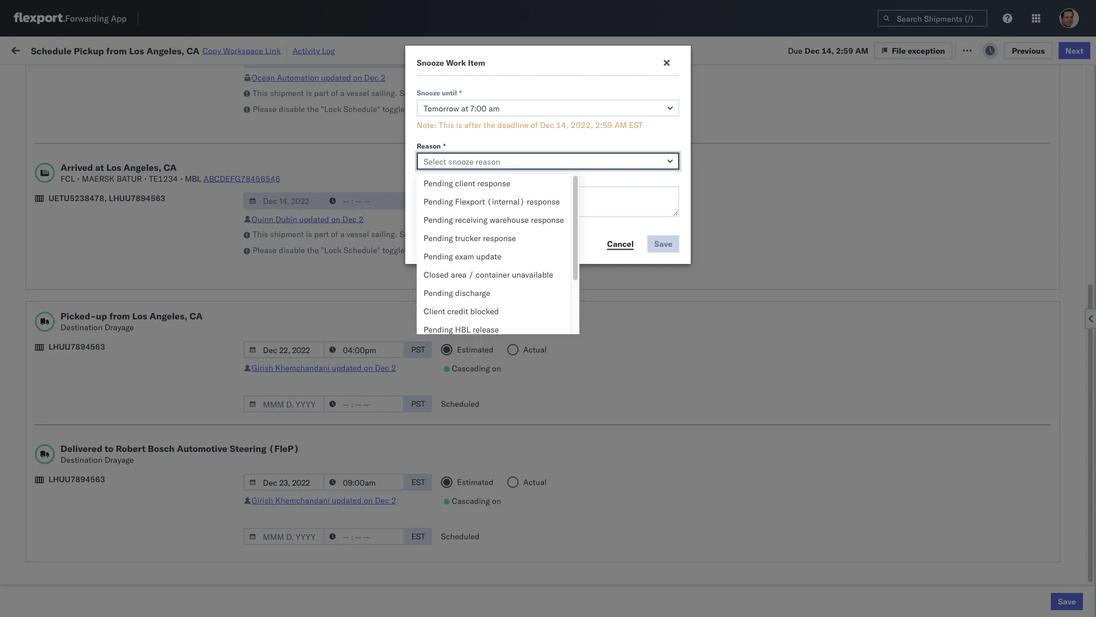 Task type: describe. For each thing, give the bounding box(es) containing it.
updated for girish khemchandani updated on dec 2 'button' for delivered to robert bosch automotive steering (flep)
[[332, 495, 362, 505]]

15 ocean fcl from the top
[[369, 492, 409, 502]]

from for confirm pickup from rotterdam, netherlands link on the left of the page
[[84, 536, 101, 546]]

3 customs from the top
[[54, 466, 86, 476]]

11 resize handle column header from the left
[[1068, 89, 1081, 617]]

delivered to robert bosch automotive steering (flep) destination drayage
[[61, 443, 300, 465]]

confirm for confirm pickup from los angeles, ca
[[26, 315, 55, 325]]

1 schedule pickup from los angeles, ca link from the top
[[26, 164, 167, 175]]

0 vertical spatial lhuu7894563
[[109, 193, 166, 203]]

"lock for automation
[[321, 104, 342, 114]]

2 vertical spatial est
[[412, 531, 426, 541]]

jan up "25,"
[[252, 416, 264, 426]]

documents for bosch
[[127, 265, 169, 275]]

import
[[96, 44, 122, 54]]

2023 up 2:00 am est, feb 3, 2023 on the left of page
[[276, 517, 296, 527]]

2 -- : -- -- text field from the top
[[324, 341, 405, 358]]

mbl
[[185, 173, 202, 183]]

2 for picked-up from los angeles, ca girish khemchandani updated on dec 2 'button'
[[392, 363, 396, 373]]

angeles, up uetu5238478, lhuu7894563 at the left of the page
[[123, 164, 154, 174]]

message (0)
[[153, 44, 200, 54]]

3 upload from the top
[[26, 466, 52, 476]]

5 flex-1846748 from the top
[[665, 240, 724, 250]]

lhuu7894563 for from
[[49, 342, 105, 352]]

credit
[[448, 306, 468, 316]]

2 11:30 from the top
[[194, 416, 216, 426]]

netherlands for 11:30 pm est, jan 23, 2023
[[26, 421, 71, 431]]

6 resize handle column header from the left
[[627, 89, 641, 617]]

4 flex-1846748 from the top
[[665, 215, 724, 225]]

automotive
[[177, 443, 228, 454]]

documents for flexport
[[127, 114, 169, 124]]

778 at risk
[[210, 44, 249, 54]]

1 schedule pickup from rotterdam, netherlands button from the top
[[26, 409, 172, 433]]

4 flex- from the top
[[665, 190, 689, 200]]

1 11:30 pm est, jan 23, 2023 from the top
[[194, 391, 300, 401]]

2 2:59 am edt, nov 5, 2022 from the top
[[194, 165, 294, 175]]

3:00
[[194, 115, 211, 125]]

update
[[477, 251, 502, 261]]

8:30 for schedule delivery appointment
[[194, 492, 211, 502]]

6 flex- from the top
[[665, 240, 689, 250]]

from for first schedule pickup from los angeles, ca link from the top
[[89, 164, 106, 174]]

lagerfeld
[[640, 416, 674, 426]]

mmm d, yyyy text field for third -- : -- -- text box from the top
[[244, 395, 325, 412]]

snooze work item
[[417, 58, 486, 68]]

2 for quinn dubin updated on dec 2 button
[[359, 214, 364, 224]]

is for pst
[[306, 229, 312, 239]]

1 nov from the top
[[248, 140, 263, 150]]

schedule delivery appointment for second schedule delivery appointment "button" from the bottom of the page
[[26, 390, 140, 400]]

to inside delivered to robert bosch automotive steering (flep) destination drayage
[[105, 443, 114, 454]]

filtered by:
[[11, 70, 52, 80]]

confirm pickup from rotterdam, netherlands
[[26, 536, 144, 557]]

3 • from the left
[[180, 173, 183, 183]]

3 -- : -- -- text field from the top
[[324, 395, 405, 412]]

16 ocean fcl from the top
[[369, 517, 409, 527]]

est, up 2:59 am est, jan 25, 2023
[[232, 416, 250, 426]]

pm down automotive
[[218, 466, 230, 476]]

pickup for 2nd schedule pickup from los angeles, ca link from the bottom of the page
[[62, 365, 87, 375]]

gaurav
[[972, 140, 998, 150]]

next
[[1066, 45, 1084, 55]]

2:00
[[194, 542, 211, 552]]

5 ocean fcl from the top
[[369, 215, 409, 225]]

maersk batur link for cst
[[415, 87, 478, 99]]

6 1846748 from the top
[[689, 265, 724, 275]]

client name button
[[442, 91, 509, 102]]

1 mmm d, yyyy text field from the top
[[244, 51, 325, 68]]

- left karl
[[617, 416, 622, 426]]

see for pst
[[400, 229, 413, 239]]

2 11:30 pm est, jan 23, 2023 from the top
[[194, 416, 300, 426]]

until
[[442, 88, 457, 97]]

4 schedule pickup from los angeles, ca button from the top
[[26, 440, 167, 453]]

2 mmm d, yyyy text field from the top
[[244, 192, 325, 209]]

schedule delivery appointment for 4th schedule delivery appointment "button" from the bottom of the page
[[26, 139, 140, 149]]

3 ocean fcl from the top
[[369, 165, 409, 175]]

(flep)
[[269, 443, 300, 454]]

drayage inside delivered to robert bosch automotive steering (flep) destination drayage
[[105, 455, 134, 465]]

angeles, down te1234
[[123, 189, 154, 199]]

2 schedule pickup from rotterdam, netherlands button from the top
[[26, 510, 172, 534]]

7 flex- from the top
[[665, 265, 689, 275]]

jan down 13,
[[252, 391, 264, 401]]

3 schedule pickup from los angeles, ca link from the top
[[26, 365, 167, 376]]

copy workspace link button
[[203, 45, 281, 55]]

mode button
[[363, 91, 430, 102]]

details. for pst
[[492, 229, 519, 239]]

this shipment is part of a vessel sailing. see maersk batur for details. for ocean automation updated on dec 2
[[253, 88, 519, 98]]

13 ocean fcl from the top
[[369, 416, 409, 426]]

pending discharge
[[424, 288, 491, 298]]

pm up 2:59 am est, jan 25, 2023
[[218, 416, 230, 426]]

2 for girish khemchandani updated on dec 2 'button' for delivered to robert bosch automotive steering (flep)
[[392, 495, 396, 505]]

pm down 2:59 am est, jan 13, 2023
[[218, 391, 230, 401]]

picked-up from los angeles, ca destination drayage
[[61, 310, 203, 332]]

clearance for bosch
[[88, 265, 125, 275]]

note: this is after the deadline of dec 14, 2022, 2:59 am est
[[417, 120, 643, 130]]

activity log
[[293, 45, 335, 55]]

jan left 13,
[[247, 366, 260, 376]]

est, left feb
[[228, 542, 245, 552]]

Search Shipments (/) text field
[[878, 10, 988, 27]]

1 1846748 from the top
[[689, 140, 724, 150]]

Select snooze reason text field
[[417, 153, 680, 170]]

cancel button
[[601, 235, 641, 253]]

187 on track
[[262, 44, 309, 54]]

uetu5238478, lhuu7894563
[[49, 193, 166, 203]]

client name
[[447, 93, 486, 102]]

ocean automation updated on dec 2 button
[[252, 73, 386, 83]]

copy
[[203, 45, 221, 55]]

response up pending flexport (internal) response
[[478, 178, 511, 188]]

est, up 2:59 am est, jan 13, 2023
[[228, 341, 245, 351]]

9 resize handle column header from the left
[[953, 89, 967, 617]]

pending exam update
[[424, 251, 502, 261]]

confirm pickup from rotterdam, netherlands link
[[26, 535, 172, 558]]

action
[[1058, 44, 1083, 54]]

8:30 for schedule pickup from rotterdam, netherlands
[[194, 517, 211, 527]]

"lock for dubin
[[321, 245, 342, 255]]

2 schedule pickup from rotterdam, netherlands link from the top
[[26, 510, 172, 533]]

uetu5238478,
[[49, 193, 107, 203]]

pst for quinn dubin updated on dec 2
[[411, 196, 426, 206]]

1660288
[[689, 115, 724, 125]]

2 • from the left
[[144, 173, 147, 183]]

1 vertical spatial rotterdam,
[[108, 510, 148, 520]]

3 nov from the top
[[248, 190, 263, 200]]

schedule delivery appointment link for third schedule delivery appointment "button" from the bottom of the page
[[26, 289, 140, 301]]

3 edt, from the top
[[228, 165, 246, 175]]

item
[[468, 58, 486, 68]]

4 1846748 from the top
[[689, 215, 724, 225]]

1 vertical spatial flexport
[[455, 197, 485, 207]]

name
[[467, 93, 486, 102]]

area
[[451, 270, 467, 280]]

1 vertical spatial 23,
[[266, 391, 279, 401]]

upload for flexport demo consignee
[[26, 114, 52, 124]]

allow for cst
[[416, 104, 435, 114]]

1 horizontal spatial abcdefg78456546
[[822, 291, 898, 301]]

(optional)
[[490, 175, 526, 184]]

log
[[322, 45, 335, 55]]

steering
[[230, 443, 267, 454]]

up
[[96, 310, 107, 322]]

Max 200 characters text field
[[417, 186, 680, 217]]

pending client response
[[424, 178, 511, 188]]

2 netherlands from the top
[[26, 522, 71, 532]]

feb
[[247, 542, 261, 552]]

exam
[[455, 251, 474, 261]]

2 ocean fcl from the top
[[369, 140, 409, 150]]

closed
[[424, 270, 449, 280]]

4 schedule delivery appointment button from the top
[[26, 490, 140, 503]]

jan up feb
[[247, 517, 259, 527]]

1 schedule pickup from rotterdam, netherlands link from the top
[[26, 409, 172, 432]]

agent
[[1075, 391, 1097, 401]]

flex-1889466
[[665, 291, 724, 301]]

angeles, inside picked-up from los angeles, ca destination drayage
[[150, 310, 187, 322]]

schedule delivery appointment for third schedule delivery appointment "button" from the bottom of the page
[[26, 290, 140, 300]]

jan left 28,
[[252, 466, 264, 476]]

snooze for until
[[417, 88, 440, 97]]

forwarding
[[65, 13, 109, 24]]

reason *
[[417, 141, 446, 150]]

schedule delivery appointment for first schedule delivery appointment "button" from the bottom
[[26, 491, 140, 501]]

comments
[[453, 175, 487, 184]]

disable for automation
[[279, 104, 305, 114]]

30, for schedule delivery appointment
[[261, 492, 274, 502]]

5 5, from the top
[[265, 240, 272, 250]]

please disable the "lock schedule" toggle to allow editing. for quinn dubin updated on dec 2
[[253, 245, 465, 255]]

ca inside confirm pickup from los angeles, ca link
[[151, 315, 162, 325]]

list box containing pending client response
[[417, 174, 571, 412]]

schedule pickup from los angeles, ca copy workspace link
[[31, 45, 281, 56]]

- right deadline
[[531, 115, 536, 125]]

2 schedule delivery appointment button from the top
[[26, 289, 140, 302]]

toggle for ocean automation updated on dec 2
[[383, 104, 405, 114]]

5 nov from the top
[[248, 240, 263, 250]]

1 flex- from the top
[[665, 115, 689, 125]]

response right warehouse
[[531, 215, 564, 225]]

3 pst from the top
[[411, 399, 426, 409]]

12 ocean fcl from the top
[[369, 391, 409, 401]]

8 resize handle column header from the left
[[802, 89, 816, 617]]

- right "choi"
[[1027, 391, 1032, 401]]

due
[[789, 45, 803, 55]]

aug
[[248, 115, 263, 125]]

0 vertical spatial est
[[629, 120, 643, 130]]

customs for bosch ocean test
[[54, 265, 86, 275]]

(internal)
[[487, 197, 525, 207]]

2023 down 2:59 am est, jan 13, 2023
[[281, 391, 300, 401]]

1 vertical spatial of
[[531, 120, 538, 130]]

2 appointment from the top
[[94, 215, 140, 225]]

- up select snooze reason text box
[[526, 115, 531, 125]]

23, for confirm pickup from los angeles, ca
[[264, 316, 276, 326]]

pickup for third schedule pickup from los angeles, ca link from the bottom
[[62, 189, 87, 199]]

8 flex- from the top
[[665, 291, 689, 301]]

receiving
[[455, 215, 488, 225]]

client credit blocked
[[424, 306, 499, 316]]

1 resize handle column header from the left
[[173, 89, 187, 617]]

2023 right "25,"
[[276, 441, 296, 451]]

pending for pending receiving warehouse response
[[424, 215, 453, 225]]

batur for quinn dubin updated on dec 2
[[451, 229, 478, 239]]

1 horizontal spatial *
[[460, 88, 462, 97]]

2 schedule delivery appointment from the top
[[26, 215, 140, 225]]

8 ocean fcl from the top
[[369, 291, 409, 301]]

my
[[11, 41, 30, 57]]

3 11:30 from the top
[[194, 466, 216, 476]]

2023 right 28,
[[281, 466, 300, 476]]

5 2:59 am edt, nov 5, 2022 from the top
[[194, 240, 294, 250]]

8:30 pm est, jan 30, 2023 for schedule pickup from rotterdam, netherlands
[[194, 517, 296, 527]]

est, down 2:59 am est, jan 13, 2023
[[232, 391, 250, 401]]

rotterdam, for 2:00 am est, feb 3, 2023
[[103, 536, 144, 546]]

for for pst
[[480, 229, 490, 239]]

1 flex-1846748 from the top
[[665, 140, 724, 150]]

cascading on for picked-up from los angeles, ca
[[452, 363, 501, 373]]

1 vertical spatial is
[[457, 120, 463, 130]]

appointment for schedule delivery appointment "link" for second schedule delivery appointment "button" from the bottom of the page
[[94, 390, 140, 400]]

778
[[210, 44, 225, 54]]

girish khemchandani updated on dec 2 for delivered to robert bosch automotive steering (flep)
[[252, 495, 396, 505]]

0 horizontal spatial 14,
[[264, 291, 277, 301]]

batch action button
[[1016, 41, 1090, 58]]

1 edt, from the top
[[228, 115, 246, 125]]

snoozed
[[236, 71, 263, 79]]

activity
[[293, 45, 320, 55]]

3 schedule pickup from los angeles, ca button from the top
[[26, 365, 167, 377]]

mmm d, yyyy text field for first -- : -- -- text box from the bottom of the page
[[244, 528, 325, 545]]

upload for bosch ocean test
[[26, 265, 52, 275]]

maersk batur link for pst
[[415, 229, 478, 240]]

1 vertical spatial est
[[412, 477, 426, 487]]

1 vertical spatial this
[[439, 120, 454, 130]]

4 5, from the top
[[265, 215, 272, 225]]

4 -- : -- -- text field from the top
[[324, 528, 405, 545]]

7 resize handle column header from the left
[[724, 89, 737, 617]]

drayage inside picked-up from los angeles, ca destination drayage
[[105, 322, 134, 332]]

5 resize handle column header from the left
[[506, 89, 520, 617]]

28,
[[266, 466, 279, 476]]

est, up 2:00 am est, feb 3, 2023 on the left of page
[[228, 517, 245, 527]]

flex id button
[[641, 91, 726, 102]]

3 flex-1846748 from the top
[[665, 190, 724, 200]]

reason
[[417, 141, 441, 150]]

2:59 am est, dec 14, 2022
[[194, 291, 298, 301]]

work
[[33, 41, 62, 57]]

from for confirm pickup from los angeles, ca link
[[84, 315, 101, 325]]

schedule delivery appointment link for first schedule delivery appointment "button" from the bottom
[[26, 490, 140, 502]]

please disable the "lock schedule" toggle to allow editing. for ocean automation updated on dec 2
[[253, 104, 465, 114]]

2 resize handle column header from the left
[[307, 89, 321, 617]]

25,
[[262, 441, 274, 451]]

6 ocean fcl from the top
[[369, 240, 409, 250]]

jan left "25,"
[[247, 441, 260, 451]]

3 flex- from the top
[[665, 165, 689, 175]]

pm up 2:00 am est, feb 3, 2023 on the left of page
[[213, 517, 226, 527]]

2 nov from the top
[[248, 165, 263, 175]]

1 schedule pickup from los angeles, ca button from the top
[[26, 164, 167, 176]]

2 flex- from the top
[[665, 140, 689, 150]]

documents inside upload customs clearance documents link
[[127, 466, 169, 476]]

due dec 14, 2:59 am
[[789, 45, 869, 55]]

2022,
[[571, 120, 593, 130]]

187
[[262, 44, 277, 54]]

schedule" for ocean automation updated on dec 2
[[344, 104, 381, 114]]

batch
[[1033, 44, 1056, 54]]

2023 right 13,
[[276, 366, 296, 376]]

from for 2nd schedule pickup from rotterdam, netherlands 'link'
[[89, 510, 106, 520]]

save
[[1059, 596, 1077, 606]]

/
[[469, 270, 474, 280]]

est, down 2:59 am est, dec 14, 2022
[[228, 316, 245, 326]]

flexport. image
[[14, 13, 65, 24]]

14 ocean fcl from the top
[[369, 466, 409, 476]]

3 upload customs clearance documents from the top
[[26, 466, 169, 476]]

11:30 pm est, jan 28, 2023
[[194, 466, 300, 476]]

est, up 7:00 pm est, dec 23, 2022
[[228, 291, 245, 301]]

jaehyung
[[972, 391, 1006, 401]]

2 schedule pickup from los angeles, ca link from the top
[[26, 189, 167, 200]]

6 edt, from the top
[[228, 240, 246, 250]]

destination inside delivered to robert bosch automotive steering (flep) destination drayage
[[61, 455, 103, 465]]

link
[[265, 45, 281, 55]]

est, down 9:00 am est, dec 24, 2022
[[228, 366, 245, 376]]

test123456
[[822, 140, 870, 150]]

girish khemchandani updated on dec 2 button for delivered to robert bosch automotive steering (flep)
[[252, 495, 396, 505]]

demo for 2022
[[479, 115, 500, 125]]

2:00 am est, feb 3, 2023
[[194, 542, 293, 552]]

pickup for first schedule pickup from los angeles, ca link from the top
[[62, 164, 87, 174]]

pending flexport (internal) response
[[424, 197, 560, 207]]

appointment for third schedule delivery appointment "button" from the bottom of the page's schedule delivery appointment "link"
[[94, 290, 140, 300]]

4 nov from the top
[[248, 215, 263, 225]]

4 ocean fcl from the top
[[369, 190, 409, 200]]

blocked
[[471, 306, 499, 316]]

1 vertical spatial 14,
[[557, 120, 569, 130]]

schedule pickup from los angeles, ca for first schedule pickup from los angeles, ca link from the top
[[26, 164, 167, 174]]

workitem
[[13, 93, 42, 102]]

picked-
[[61, 310, 96, 322]]

import work button
[[92, 37, 149, 62]]

1 5, from the top
[[265, 140, 272, 150]]

4 schedule pickup from los angeles, ca link from the top
[[26, 440, 167, 452]]

jan down 11:30 pm est, jan 28, 2023
[[247, 492, 259, 502]]

angeles, up upload customs clearance documents link
[[123, 441, 154, 451]]

to for pst
[[407, 245, 414, 255]]

pickup for confirm pickup from rotterdam, netherlands link on the left of the page
[[58, 536, 82, 546]]

2 -- : -- -- text field from the top
[[324, 474, 405, 491]]

pm right the 7:00
[[213, 316, 226, 326]]

appointment for first schedule delivery appointment "button" from the bottom schedule delivery appointment "link"
[[94, 491, 140, 501]]

2023 up (flep) on the left
[[281, 416, 300, 426]]

jawla
[[1000, 140, 1020, 150]]

3 clearance from the top
[[88, 466, 125, 476]]

response down pending receiving warehouse response
[[483, 233, 516, 243]]

7 ocean fcl from the top
[[369, 265, 409, 275]]

pickup for 2nd schedule pickup from rotterdam, netherlands 'link'
[[62, 510, 87, 520]]

3 schedule pickup from los angeles, ca from the top
[[26, 240, 167, 250]]



Task type: locate. For each thing, give the bounding box(es) containing it.
schedule pickup from rotterdam, netherlands
[[26, 410, 148, 431], [26, 510, 148, 532]]

cascading on
[[452, 363, 501, 373], [452, 496, 501, 506]]

lhuu7894563 down te1234
[[109, 193, 166, 203]]

0 vertical spatial pst
[[411, 196, 426, 206]]

release
[[473, 324, 499, 334]]

2 vertical spatial netherlands
[[26, 547, 71, 557]]

a down quinn dubin updated on dec 2 button
[[341, 229, 345, 239]]

0 vertical spatial 8:30 pm est, jan 30, 2023
[[194, 492, 296, 502]]

at for arrived
[[95, 161, 104, 173]]

1 cascading on from the top
[[452, 363, 501, 373]]

2 vertical spatial batur
[[451, 229, 478, 239]]

est, up 11:30 pm est, jan 28, 2023
[[228, 441, 245, 451]]

2023
[[276, 366, 296, 376], [281, 391, 300, 401], [281, 416, 300, 426], [276, 441, 296, 451], [281, 466, 300, 476], [276, 492, 296, 502], [276, 517, 296, 527], [273, 542, 293, 552]]

2 flexport demo consignee from the top
[[447, 366, 541, 376]]

please up 19, at the top left of page
[[253, 104, 277, 114]]

9 flex- from the top
[[665, 416, 689, 426]]

work inside button
[[124, 44, 144, 54]]

delivery for second schedule delivery appointment "button" from the bottom of the page
[[62, 390, 91, 400]]

0 vertical spatial *
[[460, 88, 462, 97]]

1 khemchandani from the top
[[275, 363, 330, 373]]

11 ocean fcl from the top
[[369, 366, 409, 376]]

2 for ocean automation updated on dec 2 button in the top of the page
[[381, 73, 386, 83]]

9:00
[[194, 341, 211, 351]]

* right until
[[460, 88, 462, 97]]

choi
[[1008, 391, 1025, 401]]

documents
[[127, 114, 169, 124], [127, 265, 169, 275], [127, 466, 169, 476]]

confirm for confirm delivery
[[26, 340, 55, 350]]

flexport for 3:00 am edt, aug 19, 2022
[[447, 115, 477, 125]]

1 documents from the top
[[127, 114, 169, 124]]

at right "arrived"
[[95, 161, 104, 173]]

1 vertical spatial 11:30
[[194, 416, 216, 426]]

"lock
[[321, 104, 342, 114], [321, 245, 342, 255]]

snoozed : no
[[236, 71, 277, 79]]

2 a from the top
[[341, 229, 345, 239]]

delivery for first schedule delivery appointment "button" from the bottom
[[62, 491, 91, 501]]

2 upload customs clearance documents from the top
[[26, 265, 169, 275]]

import work
[[96, 44, 144, 54]]

2 vertical spatial lhuu7894563
[[49, 474, 105, 484]]

gaurav jawla
[[972, 140, 1020, 150]]

delivery down upload customs clearance documents link
[[62, 491, 91, 501]]

6 flex-1846748 from the top
[[665, 265, 724, 275]]

schedule pickup from los angeles, ca down the confirm delivery button at the left bottom of page
[[26, 365, 167, 375]]

shipment for dubin
[[270, 229, 304, 239]]

pending receiving warehouse response
[[424, 215, 564, 225]]

is for cst
[[306, 88, 312, 98]]

please for ocean
[[253, 104, 277, 114]]

id
[[661, 93, 668, 102]]

vessel for ocean automation updated on dec 2
[[347, 88, 369, 98]]

10 resize handle column header from the left
[[1032, 89, 1045, 617]]

0 vertical spatial for
[[480, 88, 490, 98]]

3 documents from the top
[[127, 466, 169, 476]]

client
[[447, 93, 466, 102], [424, 306, 445, 316]]

estimated for delivered to robert bosch automotive steering (flep)
[[457, 477, 494, 487]]

Search Work text field
[[713, 41, 838, 58]]

nov down aug
[[248, 140, 263, 150]]

30,
[[261, 492, 274, 502], [261, 517, 274, 527]]

2 1846748 from the top
[[689, 165, 724, 175]]

2 khemchandani from the top
[[275, 495, 330, 505]]

-- : -- -- text field
[[324, 51, 405, 68], [324, 341, 405, 358], [324, 395, 405, 412], [324, 528, 405, 545]]

angeles, down picked-up from los angeles, ca destination drayage
[[123, 365, 154, 375]]

snooze for work
[[417, 58, 444, 68]]

editing. for cst
[[437, 104, 465, 114]]

17 ocean fcl from the top
[[369, 542, 409, 552]]

2 vertical spatial confirm
[[26, 536, 55, 546]]

edt, down the abcdefg78456546 button
[[228, 190, 246, 200]]

1 confirm from the top
[[26, 315, 55, 325]]

client
[[455, 178, 476, 188]]

clearance for flexport
[[88, 114, 125, 124]]

0 vertical spatial work
[[124, 44, 144, 54]]

integration
[[526, 416, 565, 426]]

appointment
[[94, 139, 140, 149], [94, 215, 140, 225], [94, 290, 140, 300], [94, 390, 140, 400], [94, 491, 140, 501]]

client left credit
[[424, 306, 445, 316]]

2 8:30 pm est, jan 30, 2023 from the top
[[194, 517, 296, 527]]

1 8:30 from the top
[[194, 492, 211, 502]]

1 vessel from the top
[[347, 88, 369, 98]]

schedule pickup from los angeles, ca link down "arrived"
[[26, 189, 167, 200]]

schedule delivery appointment up picked-
[[26, 290, 140, 300]]

this down :
[[253, 88, 268, 98]]

delivery up picked-
[[62, 290, 91, 300]]

0 vertical spatial consignee
[[526, 93, 559, 102]]

actual
[[524, 344, 547, 354], [524, 477, 547, 487]]

2:59 am est, jan 13, 2023
[[194, 366, 296, 376]]

schedule delivery appointment button up delivered
[[26, 390, 140, 402]]

updated for ocean automation updated on dec 2 button in the top of the page
[[321, 73, 351, 83]]

5 schedule pickup from los angeles, ca from the top
[[26, 441, 167, 451]]

19,
[[265, 115, 277, 125]]

0 vertical spatial 8:30
[[194, 492, 211, 502]]

delivery down picked-
[[58, 340, 87, 350]]

1 vertical spatial flexport demo consignee
[[447, 366, 541, 376]]

pending for pending exam update
[[424, 251, 453, 261]]

0 vertical spatial editing.
[[437, 104, 465, 114]]

of for cst
[[331, 88, 338, 98]]

nov left 'dubin'
[[248, 215, 263, 225]]

pending up the closed
[[424, 251, 453, 261]]

schedule pickup from rotterdam, netherlands for 2nd schedule pickup from rotterdam, netherlands 'link'
[[26, 510, 148, 532]]

schedule delivery appointment link up "arrived"
[[26, 139, 140, 150]]

mmm d, yyyy text field for 3rd -- : -- -- text box from the bottom
[[244, 341, 325, 358]]

0 horizontal spatial work
[[124, 44, 144, 54]]

sailing. for ocean automation updated on dec 2
[[371, 88, 398, 98]]

destination down delivered
[[61, 455, 103, 465]]

nov down quinn
[[248, 240, 263, 250]]

response right "(internal)"
[[527, 197, 560, 207]]

0 horizontal spatial client
[[424, 306, 445, 316]]

note:
[[417, 120, 437, 130]]

5 1846748 from the top
[[689, 240, 724, 250]]

pickup inside 'confirm pickup from rotterdam, netherlands'
[[58, 536, 82, 546]]

vessel for quinn dubin updated on dec 2
[[347, 229, 369, 239]]

• left mbl
[[180, 173, 183, 183]]

2 horizontal spatial •
[[180, 173, 183, 183]]

please down quinn
[[253, 245, 277, 255]]

consignee inside button
[[526, 93, 559, 102]]

customs down delivered
[[54, 466, 86, 476]]

4 pending from the top
[[424, 233, 453, 243]]

2 vertical spatial of
[[331, 229, 338, 239]]

0 vertical spatial a
[[341, 88, 345, 98]]

appointment for schedule delivery appointment "link" related to 4th schedule delivery appointment "button" from the bottom of the page
[[94, 139, 140, 149]]

2 vertical spatial to
[[105, 443, 114, 454]]

1 a from the top
[[341, 88, 345, 98]]

pickup for 1st schedule pickup from rotterdam, netherlands 'link'
[[62, 410, 87, 420]]

angeles, inside arrived at los angeles, ca fcl • maersk batur • te1234 • mbl abcdefg78456546
[[124, 161, 161, 173]]

5 mmm d, yyyy text field from the top
[[244, 474, 325, 491]]

1 shipment from the top
[[270, 88, 304, 98]]

the for cst
[[307, 104, 319, 114]]

2 vertical spatial upload
[[26, 466, 52, 476]]

1 vertical spatial actual
[[524, 477, 547, 487]]

2130387
[[689, 416, 724, 426]]

abcdefg78456546 inside arrived at los angeles, ca fcl • maersk batur • te1234 • mbl abcdefg78456546
[[204, 173, 280, 183]]

to down mode "button"
[[407, 104, 414, 114]]

los
[[129, 45, 144, 56], [106, 161, 121, 173], [108, 164, 120, 174], [108, 189, 120, 199], [108, 240, 120, 250], [132, 310, 147, 322], [103, 315, 116, 325], [108, 365, 120, 375], [108, 441, 120, 451]]

0 horizontal spatial •
[[77, 173, 80, 183]]

2 vertical spatial documents
[[127, 466, 169, 476]]

est, down 11:30 pm est, jan 28, 2023
[[228, 492, 245, 502]]

forwarding app link
[[14, 13, 127, 24]]

work for snooze
[[446, 58, 466, 68]]

1 vertical spatial this shipment is part of a vessel sailing. see maersk batur for details.
[[253, 229, 519, 239]]

1 vertical spatial details.
[[492, 229, 519, 239]]

pending left client
[[424, 178, 453, 188]]

4 schedule delivery appointment from the top
[[26, 390, 140, 400]]

on
[[279, 44, 288, 54], [353, 73, 362, 83], [331, 214, 341, 224], [364, 363, 373, 373], [492, 363, 501, 373], [364, 495, 373, 505], [492, 496, 501, 506]]

for down pending receiving warehouse response
[[480, 229, 490, 239]]

from for 1st schedule pickup from rotterdam, netherlands 'link'
[[89, 410, 106, 420]]

editing.
[[437, 104, 465, 114], [437, 245, 465, 255]]

a for ocean automation updated on dec 2
[[341, 88, 345, 98]]

schedule delivery appointment link up delivered
[[26, 390, 140, 401]]

abcdefg78456546 button
[[204, 173, 280, 183]]

this shipment is part of a vessel sailing. see maersk batur for details.
[[253, 88, 519, 98], [253, 229, 519, 239]]

upload customs clearance documents
[[26, 114, 169, 124], [26, 265, 169, 275], [26, 466, 169, 476]]

lhuu7894563 down delivered
[[49, 474, 105, 484]]

los inside arrived at los angeles, ca fcl • maersk batur • te1234 • mbl abcdefg78456546
[[106, 161, 121, 173]]

los inside picked-up from los angeles, ca destination drayage
[[132, 310, 147, 322]]

1 vertical spatial please disable the "lock schedule" toggle to allow editing.
[[253, 245, 465, 255]]

batur inside arrived at los angeles, ca fcl • maersk batur • te1234 • mbl abcdefg78456546
[[117, 173, 142, 183]]

pending trucker response
[[424, 233, 516, 243]]

8:30 pm est, jan 30, 2023 for schedule delivery appointment
[[194, 492, 296, 502]]

0 vertical spatial 30,
[[261, 492, 274, 502]]

pending for pending client response
[[424, 178, 453, 188]]

1 vertical spatial destination
[[61, 455, 103, 465]]

confirm pickup from rotterdam, netherlands button
[[26, 535, 172, 559]]

from inside picked-up from los angeles, ca destination drayage
[[109, 310, 130, 322]]

risk
[[236, 44, 249, 54]]

batur for ocean automation updated on dec 2
[[451, 88, 478, 98]]

1 netherlands from the top
[[26, 421, 71, 431]]

"lock down ocean automation updated on dec 2
[[321, 104, 342, 114]]

angeles, down uetu5238478, lhuu7894563 at the left of the page
[[123, 240, 154, 250]]

1 2:59 am edt, nov 5, 2022 from the top
[[194, 140, 294, 150]]

1 customs from the top
[[54, 114, 86, 124]]

bosch inside delivered to robert bosch automotive steering (flep) destination drayage
[[148, 443, 175, 454]]

upload customs clearance documents for flexport
[[26, 114, 169, 124]]

1 vertical spatial customs
[[54, 265, 86, 275]]

0 vertical spatial 11:30 pm est, jan 23, 2023
[[194, 391, 300, 401]]

upload
[[26, 114, 52, 124], [26, 265, 52, 275], [26, 466, 52, 476]]

work
[[124, 44, 144, 54], [446, 58, 466, 68]]

flexport demo consignee for 3:00 am edt, aug 19, 2022
[[447, 115, 541, 125]]

2 edt, from the top
[[228, 140, 246, 150]]

rotterdam, inside 'confirm pickup from rotterdam, netherlands'
[[103, 536, 144, 546]]

1 part from the top
[[314, 88, 329, 98]]

drayage
[[105, 322, 134, 332], [105, 455, 134, 465]]

resize handle column header
[[173, 89, 187, 617], [307, 89, 321, 617], [349, 89, 363, 617], [428, 89, 442, 617], [506, 89, 520, 617], [627, 89, 641, 617], [724, 89, 737, 617], [802, 89, 816, 617], [953, 89, 967, 617], [1032, 89, 1045, 617], [1068, 89, 1081, 617]]

estimated for picked-up from los angeles, ca
[[457, 344, 494, 354]]

gvcu5265864
[[743, 416, 799, 426]]

1 allow from the top
[[416, 104, 435, 114]]

a
[[341, 88, 345, 98], [341, 229, 345, 239]]

of
[[331, 88, 338, 98], [531, 120, 538, 130], [331, 229, 338, 239]]

pending for pending discharge
[[424, 288, 453, 298]]

0 vertical spatial sailing.
[[371, 88, 398, 98]]

at
[[227, 44, 234, 54], [95, 161, 104, 173]]

client inside 'button'
[[447, 93, 466, 102]]

confirm for confirm pickup from rotterdam, netherlands
[[26, 536, 55, 546]]

0 vertical spatial see
[[400, 88, 413, 98]]

drayage down the "robert"
[[105, 455, 134, 465]]

1 vertical spatial cascading on
[[452, 496, 501, 506]]

1 vertical spatial to
[[407, 245, 414, 255]]

angeles,
[[146, 45, 184, 56], [124, 161, 161, 173], [123, 164, 154, 174], [123, 189, 154, 199], [123, 240, 154, 250], [150, 310, 187, 322], [118, 315, 149, 325], [123, 365, 154, 375], [123, 441, 154, 451]]

details. right name
[[492, 88, 519, 98]]

flex-2130387
[[665, 416, 724, 426]]

lhuu7894563 for robert
[[49, 474, 105, 484]]

maersk inside arrived at los angeles, ca fcl • maersk batur • te1234 • mbl abcdefg78456546
[[82, 173, 115, 183]]

2 vertical spatial the
[[307, 245, 319, 255]]

2 vertical spatial 23,
[[266, 416, 279, 426]]

1 horizontal spatial client
[[447, 93, 466, 102]]

0 vertical spatial shipment
[[270, 88, 304, 98]]

automation
[[277, 73, 319, 83]]

schedule delivery appointment button up picked-
[[26, 289, 140, 302]]

work for import
[[124, 44, 144, 54]]

1 demo from the top
[[479, 115, 500, 125]]

schedule pickup from los angeles, ca link
[[26, 164, 167, 175], [26, 189, 167, 200], [26, 365, 167, 376], [26, 440, 167, 452]]

flexport down pending hbl release
[[447, 366, 477, 376]]

trucker
[[455, 233, 481, 243]]

file
[[902, 44, 916, 54], [892, 45, 906, 55]]

9 ocean fcl from the top
[[369, 316, 409, 326]]

actual for picked-up from los angeles, ca
[[524, 344, 547, 354]]

bosch
[[447, 140, 470, 150], [526, 140, 548, 150], [447, 165, 470, 175], [526, 165, 548, 175], [447, 190, 470, 200], [526, 190, 548, 200], [447, 215, 470, 225], [526, 215, 548, 225], [447, 240, 470, 250], [526, 240, 548, 250], [447, 265, 470, 275], [526, 265, 548, 275], [447, 291, 470, 301], [526, 291, 548, 301], [447, 316, 470, 326], [526, 316, 548, 326], [447, 341, 470, 351], [526, 341, 548, 351], [148, 443, 175, 454]]

"lock down quinn dubin updated on dec 2 button
[[321, 245, 342, 255]]

schedule pickup from los angeles, ca down "arrived"
[[26, 189, 167, 199]]

2 vertical spatial is
[[306, 229, 312, 239]]

23, up 24,
[[264, 316, 276, 326]]

closed area / container unavailable
[[424, 270, 554, 280]]

app
[[111, 13, 127, 24]]

customs for flexport demo consignee
[[54, 114, 86, 124]]

2 schedule pickup from los angeles, ca button from the top
[[26, 189, 167, 201]]

at left risk
[[227, 44, 234, 54]]

pending for pending flexport (internal) response
[[424, 197, 453, 207]]

6 mmm d, yyyy text field from the top
[[244, 528, 325, 545]]

1 vertical spatial work
[[446, 58, 466, 68]]

los inside button
[[103, 315, 116, 325]]

2023 right 3,
[[273, 542, 293, 552]]

schedule delivery appointment button down upload customs clearance documents link
[[26, 490, 140, 503]]

khemchandani for delivered to robert bosch automotive steering (flep)
[[275, 495, 330, 505]]

appointment up the "robert"
[[94, 390, 140, 400]]

destination inside picked-up from los angeles, ca destination drayage
[[61, 322, 103, 332]]

0 vertical spatial confirm
[[26, 315, 55, 325]]

0 vertical spatial to
[[407, 104, 414, 114]]

client for client name
[[447, 93, 466, 102]]

1 maersk batur link from the top
[[415, 87, 478, 99]]

30, up 3,
[[261, 517, 274, 527]]

delivery inside button
[[58, 340, 87, 350]]

netherlands inside 'confirm pickup from rotterdam, netherlands'
[[26, 547, 71, 557]]

upload customs clearance documents up up
[[26, 265, 169, 275]]

1 schedule" from the top
[[344, 104, 381, 114]]

3 confirm from the top
[[26, 536, 55, 546]]

from for first schedule pickup from los angeles, ca link from the bottom
[[89, 441, 106, 451]]

snooze
[[417, 58, 444, 68], [417, 88, 440, 97], [326, 93, 349, 102]]

2 clearance from the top
[[88, 265, 125, 275]]

1 vertical spatial cascading
[[452, 496, 490, 506]]

editing. for pst
[[437, 245, 465, 255]]

see
[[400, 88, 413, 98], [400, 229, 413, 239]]

11:30 up automotive
[[194, 416, 216, 426]]

0 horizontal spatial abcdefg78456546
[[204, 173, 280, 183]]

from for 2nd schedule pickup from los angeles, ca link from the bottom of the page
[[89, 365, 106, 375]]

0 vertical spatial please
[[253, 104, 277, 114]]

rotterdam, for 11:30 pm est, jan 23, 2023
[[108, 410, 148, 420]]

flex-1660288 button
[[646, 112, 726, 128], [646, 112, 726, 128]]

angeles, left (0)
[[146, 45, 184, 56]]

1 vertical spatial please
[[253, 245, 277, 255]]

schedule delivery appointment link up picked-
[[26, 289, 140, 301]]

consignee right after
[[502, 115, 541, 125]]

documents down the "robert"
[[127, 466, 169, 476]]

0 vertical spatial 23,
[[264, 316, 276, 326]]

3 schedule delivery appointment from the top
[[26, 290, 140, 300]]

2 estimated from the top
[[457, 477, 494, 487]]

3 appointment from the top
[[94, 290, 140, 300]]

of down ocean automation updated on dec 2
[[331, 88, 338, 98]]

1 vertical spatial for
[[480, 229, 490, 239]]

girish khemchandani updated on dec 2 button
[[252, 363, 396, 373], [252, 495, 396, 505]]

1 vertical spatial 11:30 pm est, jan 23, 2023
[[194, 416, 300, 426]]

toggle
[[383, 104, 405, 114], [383, 245, 405, 255]]

ca
[[187, 45, 200, 56], [164, 161, 177, 173], [156, 164, 167, 174], [156, 189, 167, 199], [156, 240, 167, 250], [190, 310, 203, 322], [151, 315, 162, 325], [156, 365, 167, 375], [156, 441, 167, 451]]

this for ocean automation updated on dec 2
[[253, 88, 268, 98]]

4 mmm d, yyyy text field from the top
[[244, 395, 325, 412]]

0 horizontal spatial *
[[443, 141, 446, 150]]

pickup for confirm pickup from los angeles, ca link
[[58, 315, 82, 325]]

quinn dubin updated on dec 2 button
[[252, 214, 364, 224]]

-- : -- -- text field
[[324, 192, 405, 209], [324, 474, 405, 491]]

1 vertical spatial confirm
[[26, 340, 55, 350]]

demo down name
[[479, 115, 500, 125]]

1 vertical spatial the
[[484, 120, 496, 130]]

lhuu7894563,
[[743, 290, 802, 300]]

0 vertical spatial this shipment is part of a vessel sailing. see maersk batur for details.
[[253, 88, 519, 98]]

netherlands for 2:00 am est, feb 3, 2023
[[26, 547, 71, 557]]

snooze until *
[[417, 88, 462, 97]]

2 vertical spatial 14,
[[264, 291, 277, 301]]

1 schedule pickup from rotterdam, netherlands from the top
[[26, 410, 148, 431]]

0 vertical spatial at
[[227, 44, 234, 54]]

angeles, inside confirm pickup from los angeles, ca link
[[118, 315, 149, 325]]

1 vertical spatial schedule pickup from rotterdam, netherlands
[[26, 510, 148, 532]]

0 vertical spatial girish khemchandani updated on dec 2 button
[[252, 363, 396, 373]]

edt, right mbl
[[228, 165, 246, 175]]

1 vertical spatial 8:30
[[194, 517, 211, 527]]

4 schedule delivery appointment link from the top
[[26, 490, 140, 502]]

0 vertical spatial schedule pickup from rotterdam, netherlands link
[[26, 409, 172, 432]]

1 girish khemchandani updated on dec 2 button from the top
[[252, 363, 396, 373]]

delivery up delivered
[[62, 390, 91, 400]]

0 vertical spatial girish
[[252, 363, 273, 373]]

integration test account - karl lagerfeld
[[526, 416, 674, 426]]

0 vertical spatial client
[[447, 93, 466, 102]]

1 vertical spatial "lock
[[321, 245, 342, 255]]

* right reason on the top left of the page
[[443, 141, 446, 150]]

cascading for delivered to robert bosch automotive steering (flep)
[[452, 496, 490, 506]]

vessel down quinn dubin updated on dec 2 button
[[347, 229, 369, 239]]

quinn
[[252, 214, 274, 224]]

girish for steering
[[252, 495, 273, 505]]

girish down 24,
[[252, 363, 273, 373]]

4 appointment from the top
[[94, 390, 140, 400]]

0 vertical spatial of
[[331, 88, 338, 98]]

1889466
[[689, 291, 724, 301]]

schedule pickup from rotterdam, netherlands up 'confirm pickup from rotterdam, netherlands'
[[26, 510, 148, 532]]

2 vertical spatial pst
[[411, 399, 426, 409]]

2 flex-1846748 from the top
[[665, 165, 724, 175]]

1 8:30 pm est, jan 30, 2023 from the top
[[194, 492, 296, 502]]

upload customs clearance documents down delivered
[[26, 466, 169, 476]]

delivery down uetu5238478,
[[62, 215, 91, 225]]

Tomorrow at 7:00 am text field
[[417, 99, 680, 117]]

this for quinn dubin updated on dec 2
[[253, 229, 268, 239]]

confirm inside 'confirm pickup from rotterdam, netherlands'
[[26, 536, 55, 546]]

MMM D, YYYY text field
[[244, 51, 325, 68], [244, 192, 325, 209], [244, 341, 325, 358], [244, 395, 325, 412], [244, 474, 325, 491], [244, 528, 325, 545]]

3 mmm d, yyyy text field from the top
[[244, 341, 325, 358]]

2 pending from the top
[[424, 197, 453, 207]]

schedule pickup from los angeles, ca link up upload customs clearance documents link
[[26, 440, 167, 452]]

from inside 'confirm pickup from rotterdam, netherlands'
[[84, 536, 101, 546]]

at inside arrived at los angeles, ca fcl • maersk batur • te1234 • mbl abcdefg78456546
[[95, 161, 104, 173]]

0 vertical spatial 14,
[[822, 45, 835, 55]]

3 resize handle column header from the left
[[349, 89, 363, 617]]

2 vertical spatial maersk
[[415, 229, 449, 239]]

1 vertical spatial 8:30 pm est, jan 30, 2023
[[194, 517, 296, 527]]

1 vertical spatial demo
[[479, 366, 500, 376]]

actual for delivered to robert bosch automotive steering (flep)
[[524, 477, 547, 487]]

23, down 13,
[[266, 391, 279, 401]]

1 vertical spatial at
[[95, 161, 104, 173]]

1 appointment from the top
[[94, 139, 140, 149]]

khemchandani
[[275, 363, 330, 373], [275, 495, 330, 505]]

ca inside picked-up from los angeles, ca destination drayage
[[190, 310, 203, 322]]

save button
[[1052, 593, 1084, 610]]

clearance up up
[[88, 265, 125, 275]]

ca inside arrived at los angeles, ca fcl • maersk batur • te1234 • mbl abcdefg78456546
[[164, 161, 177, 173]]

13,
[[262, 366, 274, 376]]

3 schedule delivery appointment button from the top
[[26, 390, 140, 402]]

0 vertical spatial netherlands
[[26, 421, 71, 431]]

schedule
[[31, 45, 72, 56], [26, 139, 60, 149], [26, 164, 60, 174], [26, 189, 60, 199], [26, 215, 60, 225], [26, 240, 60, 250], [26, 290, 60, 300], [26, 365, 60, 375], [26, 390, 60, 400], [26, 410, 60, 420], [26, 441, 60, 451], [26, 491, 60, 501], [26, 510, 60, 520]]

snooze down ocean automation updated on dec 2 button in the top of the page
[[326, 93, 349, 102]]

from
[[106, 45, 127, 56], [89, 164, 106, 174], [89, 189, 106, 199], [89, 240, 106, 250], [109, 310, 130, 322], [84, 315, 101, 325], [89, 365, 106, 375], [89, 410, 106, 420], [89, 441, 106, 451], [89, 510, 106, 520], [84, 536, 101, 546]]

schedule delivery appointment link for second schedule delivery appointment "button" from the bottom of the page
[[26, 390, 140, 401]]

0 vertical spatial maersk
[[415, 88, 449, 98]]

documents up picked-up from los angeles, ca destination drayage
[[127, 265, 169, 275]]

23, up "25,"
[[266, 416, 279, 426]]

updated for quinn dubin updated on dec 2 button
[[299, 214, 329, 224]]

pm down 11:30 pm est, jan 28, 2023
[[213, 492, 226, 502]]

list box
[[417, 174, 571, 412]]

please for quinn
[[253, 245, 277, 255]]

1 -- : -- -- text field from the top
[[324, 51, 405, 68]]

1 vertical spatial allow
[[416, 245, 435, 255]]

2 this shipment is part of a vessel sailing. see maersk batur for details. from the top
[[253, 229, 519, 239]]

confirm pickup from los angeles, ca button
[[26, 314, 162, 327]]

1 girish khemchandani updated on dec 2 from the top
[[252, 363, 396, 373]]

pending for pending trucker response
[[424, 233, 453, 243]]

dubin
[[276, 214, 297, 224]]

0 vertical spatial actual
[[524, 344, 547, 354]]

flexport demo consignee down release on the left of page
[[447, 366, 541, 376]]

arrived at los angeles, ca fcl • maersk batur • te1234 • mbl abcdefg78456546
[[61, 161, 280, 183]]

customs down workitem button
[[54, 114, 86, 124]]

2 please disable the "lock schedule" toggle to allow editing. from the top
[[253, 245, 465, 255]]

0 vertical spatial "lock
[[321, 104, 342, 114]]

pending for pending hbl release
[[424, 324, 453, 334]]

allow for pst
[[416, 245, 435, 255]]

0 vertical spatial schedule pickup from rotterdam, netherlands
[[26, 410, 148, 431]]

4 2:59 am edt, nov 5, 2022 from the top
[[194, 215, 294, 225]]

2
[[381, 73, 386, 83], [359, 214, 364, 224], [392, 363, 396, 373], [392, 495, 396, 505]]

est, down the steering
[[232, 466, 250, 476]]

khemchandani down 28,
[[275, 495, 330, 505]]

1 vertical spatial editing.
[[437, 245, 465, 255]]

consignee for 3:00 am edt, aug 19, 2022
[[502, 115, 541, 125]]

pst for girish khemchandani updated on dec 2
[[411, 344, 426, 354]]

from for third schedule pickup from los angeles, ca link from the bottom
[[89, 189, 106, 199]]

2 actual from the top
[[524, 477, 547, 487]]

schedule pickup from rotterdam, netherlands for 1st schedule pickup from rotterdam, netherlands 'link'
[[26, 410, 148, 431]]

schedule pickup from los angeles, ca up upload customs clearance documents link
[[26, 441, 167, 451]]

schedule delivery appointment link for 4th schedule delivery appointment "button" from the bottom of the page
[[26, 139, 140, 150]]

delivery for third schedule delivery appointment "button" from the bottom of the page
[[62, 290, 91, 300]]

10 ocean fcl from the top
[[369, 341, 409, 351]]

the for pst
[[307, 245, 319, 255]]

origin
[[1051, 391, 1073, 401]]

1 actual from the top
[[524, 344, 547, 354]]

1 vertical spatial toggle
[[383, 245, 405, 255]]

the
[[307, 104, 319, 114], [484, 120, 496, 130], [307, 245, 319, 255]]

1 vertical spatial schedule pickup from rotterdam, netherlands button
[[26, 510, 172, 534]]

2023 down 28,
[[276, 492, 296, 502]]

schedule pickup from los angeles, ca button up uetu5238478, lhuu7894563 at the left of the page
[[26, 164, 167, 176]]

arrived
[[61, 161, 93, 173]]

flex-1660288
[[665, 115, 724, 125]]

edt, left quinn
[[228, 215, 246, 225]]

3 5, from the top
[[265, 190, 272, 200]]

rotterdam,
[[108, 410, 148, 420], [108, 510, 148, 520], [103, 536, 144, 546]]

delivery for the confirm delivery button at the left bottom of page
[[58, 340, 87, 350]]

30, for schedule pickup from rotterdam, netherlands
[[261, 517, 274, 527]]

my work
[[11, 41, 62, 57]]

shipment
[[270, 88, 304, 98], [270, 229, 304, 239]]

client inside list box
[[424, 306, 445, 316]]

1 vertical spatial upload customs clearance documents
[[26, 265, 169, 275]]

batur
[[451, 88, 478, 98], [117, 173, 142, 183], [451, 229, 478, 239]]

angeles, right up
[[118, 315, 149, 325]]

0 vertical spatial girish khemchandani updated on dec 2
[[252, 363, 396, 373]]

fcl inside arrived at los angeles, ca fcl • maersk batur • te1234 • mbl abcdefg78456546
[[61, 173, 75, 183]]

4 schedule pickup from los angeles, ca from the top
[[26, 365, 167, 375]]

0 vertical spatial upload
[[26, 114, 52, 124]]

schedule"
[[344, 104, 381, 114], [344, 245, 381, 255]]

3 2:59 am edt, nov 5, 2022 from the top
[[194, 190, 294, 200]]

2 5, from the top
[[265, 165, 272, 175]]

2 vertical spatial rotterdam,
[[103, 536, 144, 546]]

1 horizontal spatial work
[[446, 58, 466, 68]]

schedule pickup from los angeles, ca for 2nd schedule pickup from los angeles, ca link from the bottom of the page
[[26, 365, 167, 375]]

1 vertical spatial *
[[443, 141, 446, 150]]

disable for dubin
[[279, 245, 305, 255]]

1 see from the top
[[400, 88, 413, 98]]

a for quinn dubin updated on dec 2
[[341, 229, 345, 239]]

schedule delivery appointment link down upload customs clearance documents link
[[26, 490, 140, 502]]

0 vertical spatial maersk batur link
[[415, 87, 478, 99]]

updated for picked-up from los angeles, ca girish khemchandani updated on dec 2 'button'
[[332, 363, 362, 373]]

clearance down workitem button
[[88, 114, 125, 124]]

0 vertical spatial disable
[[279, 104, 305, 114]]

girish for ca
[[252, 363, 273, 373]]

flexport demo consignee for 2:59 am est, jan 13, 2023
[[447, 366, 541, 376]]

unavailable
[[512, 270, 554, 280]]

0 vertical spatial toggle
[[383, 104, 405, 114]]

ceau7522281, hlxu6269489, hlxu8034992
[[743, 139, 920, 149]]

pending left receiving
[[424, 215, 453, 225]]

5 edt, from the top
[[228, 215, 246, 225]]

1 vertical spatial scheduled
[[441, 531, 480, 541]]

5 flex- from the top
[[665, 215, 689, 225]]

sailing.
[[371, 88, 398, 98], [371, 229, 398, 239]]

23, for schedule pickup from rotterdam, netherlands
[[266, 416, 279, 426]]

to left the "robert"
[[105, 443, 114, 454]]

part
[[314, 88, 329, 98], [314, 229, 329, 239]]

3 1846748 from the top
[[689, 190, 724, 200]]

pending left hbl on the left
[[424, 324, 453, 334]]

2 30, from the top
[[261, 517, 274, 527]]

3 schedule delivery appointment link from the top
[[26, 390, 140, 401]]

1 vertical spatial batur
[[117, 173, 142, 183]]

1 ocean fcl from the top
[[369, 115, 409, 125]]

for for cst
[[480, 88, 490, 98]]

schedule pickup from los angeles, ca down uetu5238478, lhuu7894563 at the left of the page
[[26, 240, 167, 250]]

1 vertical spatial part
[[314, 229, 329, 239]]

1 30, from the top
[[261, 492, 274, 502]]

cancel
[[608, 239, 634, 249]]

consignee up --
[[526, 93, 559, 102]]

1 vertical spatial -- : -- -- text field
[[324, 474, 405, 491]]

2 cascading on from the top
[[452, 496, 501, 506]]

2 vertical spatial upload customs clearance documents
[[26, 466, 169, 476]]

scheduled for picked-up from los angeles, ca
[[441, 399, 480, 409]]



Task type: vqa. For each thing, say whether or not it's contained in the screenshot.


